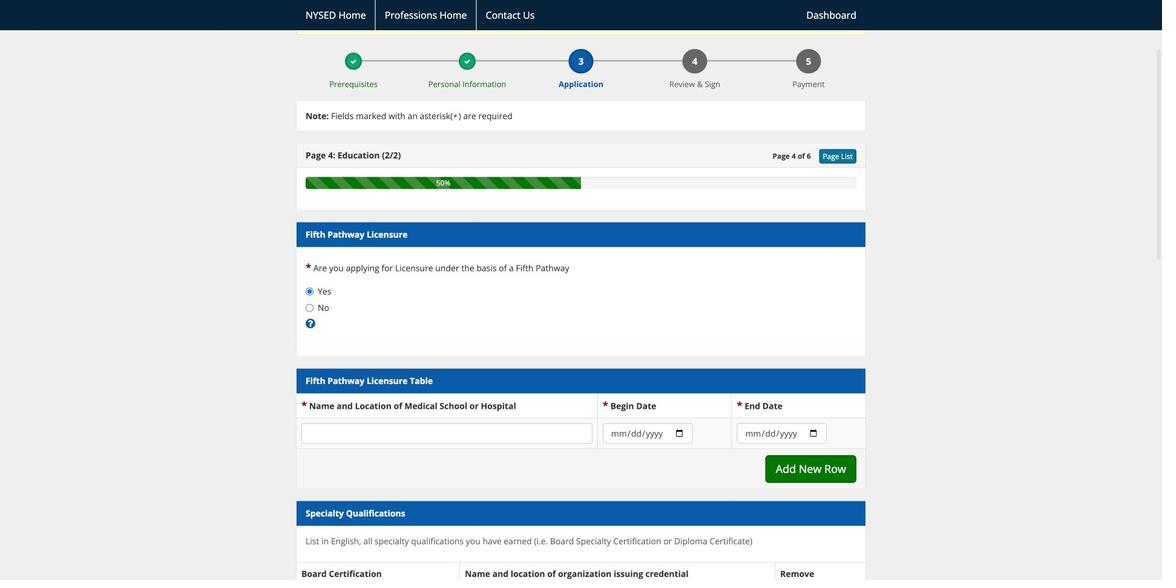 Task type: describe. For each thing, give the bounding box(es) containing it.
help information image
[[306, 320, 315, 328]]

1 mm/dd/yyyy date field from the left
[[603, 424, 693, 444]]

2 check image from the left
[[464, 59, 470, 65]]



Task type: vqa. For each thing, say whether or not it's contained in the screenshot.
the list Icon
no



Task type: locate. For each thing, give the bounding box(es) containing it.
0 horizontal spatial check image
[[351, 59, 357, 65]]

check image
[[351, 59, 357, 65], [464, 59, 470, 65]]

mm/dd/yyyy date field
[[603, 424, 693, 444], [737, 424, 827, 444]]

0 horizontal spatial mm/dd/yyyy date field
[[603, 424, 693, 444]]

progress bar
[[306, 177, 581, 189]]

1 horizontal spatial mm/dd/yyyy date field
[[737, 424, 827, 444]]

None radio
[[306, 288, 314, 296], [306, 304, 314, 312], [306, 288, 314, 296], [306, 304, 314, 312]]

1 check image from the left
[[351, 59, 357, 65]]

2 mm/dd/yyyy date field from the left
[[737, 424, 827, 444]]

1 horizontal spatial check image
[[464, 59, 470, 65]]

None text field
[[302, 424, 593, 444]]



